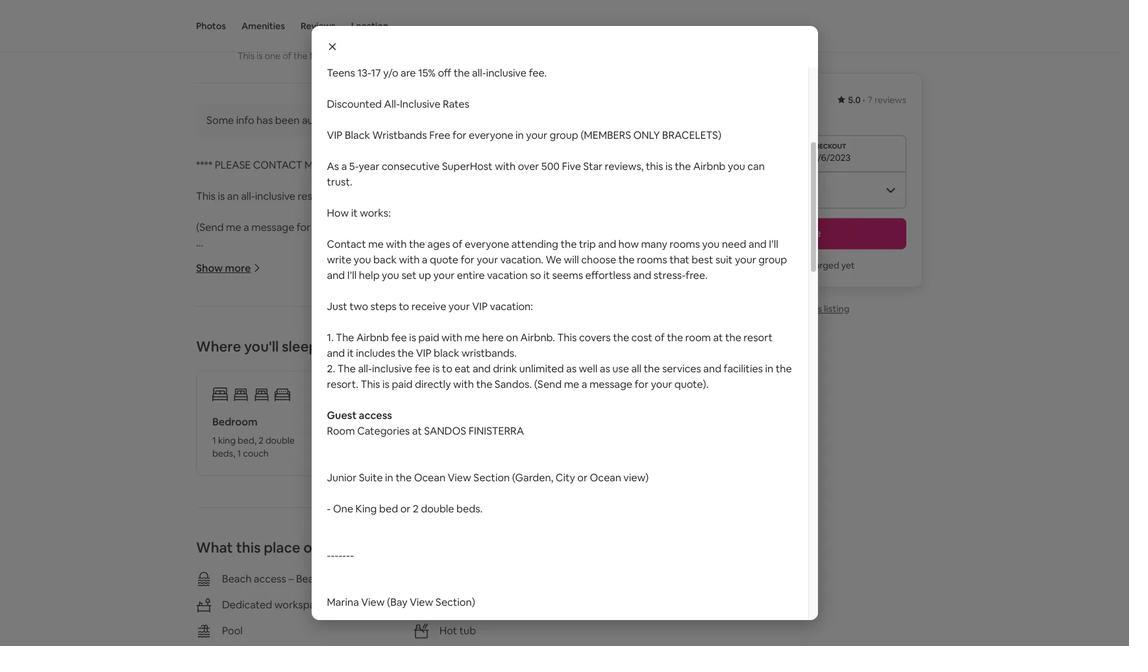 Task type: describe. For each thing, give the bounding box(es) containing it.
in inside 1. the airbnb fee is paid with me here on airbnb. this covers the cost of the room at the resort and it includes the vip black wristbands. 2. the all-inclusive fee is to eat and drink unlimited as well as use all the services and facilities in the resort. this is paid directly with the sandos. (send me a message for your quote).
[[765, 362, 774, 376]]

the left room at the right
[[667, 331, 683, 345]]

all- inside 1. the airbnb fee is paid with me here on airbnb. this covers the cost of the room at the resort and it includes the vip black wristbands. 2. the all-inclusive fee is to eat and drink unlimited as well as use all the services and facilities in the resort. this is paid directly with the sandos. (send me a message for your quote).
[[358, 362, 372, 376]]

for inside 1. the airbnb fee is paid with me here on airbnb. this covers the cost of the room at the resort and it includes the vip black wristbands. 2. the all-inclusive fee is to eat and drink unlimited as well as use all the services and facilities in the resort. this is paid directly with the sandos. (send me a message for your quote).
[[635, 378, 649, 392]]

1 vertical spatial free
[[299, 485, 320, 499]]

0 horizontal spatial 15%
[[287, 423, 305, 437]]

1 vertical spatial black
[[214, 485, 239, 499]]

resort. inside we go by the availability of the resort. some dates may show up as available or blocked here on airbnb so please send me a message first to avoid any issues with your booking
[[344, 252, 376, 265]]

junior
[[327, 471, 357, 485]]

1 horizontal spatial as
[[566, 362, 577, 376]]

0 vertical spatial receive
[[405, 4, 440, 18]]

0 horizontal spatial write
[[228, 610, 253, 624]]

reviews
[[875, 94, 907, 106]]

bracelets) inside "about this space" dialog
[[662, 129, 722, 142]]

one
[[265, 50, 281, 61]]

the left cost
[[613, 331, 629, 345]]

star
[[420, 6, 437, 17]]

here inside we go by the availability of the resort. some dates may show up as available or blocked here on airbnb so please send me a message first to avoid any issues with your booking
[[196, 267, 218, 281]]

the down guest on the bottom left of page
[[323, 423, 339, 437]]

teens inside "about this space" dialog
[[327, 66, 355, 80]]

finisterra
[[469, 425, 524, 438]]

(members inside "about this space" dialog
[[581, 129, 631, 142]]

entire inside "about this space" dialog
[[457, 269, 485, 282]]

2 vertical spatial 2
[[413, 627, 419, 641]]

free. inside "about this space" dialog
[[532, 35, 558, 49]]

access for beach
[[254, 572, 286, 586]]

attending inside "about this space" dialog
[[512, 238, 558, 251]]

are up translated.
[[401, 66, 416, 80]]

1 vertical spatial superhost
[[311, 517, 362, 530]]

0 horizontal spatial here's
[[196, 361, 226, 374]]

the up hot
[[430, 595, 446, 608]]

listing
[[824, 303, 850, 315]]

free. inside "about this space" dialog
[[686, 269, 708, 282]]

five inside "about this space" dialog
[[562, 160, 581, 173]]

–
[[289, 572, 294, 586]]

a left star
[[405, 6, 410, 17]]

is left an
[[218, 189, 225, 203]]

by
[[229, 252, 241, 265]]

1 vertical spatial teens 13-17 y/o are 15% off the all-inclusive fee.
[[196, 423, 416, 437]]

1 vertical spatial (members
[[450, 485, 500, 499]]

1 vertical spatial as a 5-year consecutive superhost with over 500 five star reviews, this is the airbnb you can trust.
[[196, 517, 617, 546]]

100%
[[238, 6, 259, 17]]

location button
[[351, 0, 388, 52]]

11/6/2023
[[810, 152, 851, 164]]

1 vertical spatial vacation.
[[402, 610, 445, 624]]

0 horizontal spatial contact
[[196, 595, 235, 608]]

0 horizontal spatial all-
[[253, 454, 269, 468]]

the right facilities
[[776, 362, 792, 376]]

recent
[[272, 6, 299, 17]]

me inside we go by the availability of the resort. some dates may show up as available or blocked here on airbnb so please send me a message first to avoid any issues with your booking
[[350, 267, 364, 281]]

best inside "about this space" dialog
[[692, 253, 713, 267]]

2.
[[327, 362, 335, 376]]

categories
[[357, 425, 410, 438]]

0 horizontal spatial 12
[[219, 392, 229, 406]]

consecutive inside "about this space" dialog
[[382, 160, 440, 173]]

0 horizontal spatial me
[[305, 158, 319, 172]]

500 inside "about this space" dialog
[[541, 160, 560, 173]]

unlimited
[[519, 362, 564, 376]]

an
[[227, 189, 239, 203]]

booking inside we go by the availability of the resort. some dates may show up as available or blocked here on airbnb so please send me a message first to avoid any issues with your booking
[[196, 283, 235, 297]]

here's inside "about this space" dialog
[[327, 4, 357, 18]]

1 vertical spatial the
[[338, 362, 356, 376]]

room
[[685, 331, 711, 345]]

the left area
[[365, 50, 380, 61]]

sandos
[[424, 425, 466, 438]]

guest access
[[327, 409, 392, 423]]

just
[[327, 300, 347, 314]]

the right "all"
[[644, 362, 660, 376]]

junior suite in the ocean view section (garden, city or ocean view)
[[327, 471, 649, 485]]

right
[[262, 33, 285, 46]]

0 vertical spatial some
[[207, 113, 234, 127]]

1 vertical spatial year
[[228, 517, 249, 530]]

a left you at the top
[[341, 160, 347, 173]]

of up amenities
[[261, 6, 270, 17]]

0 horizontal spatial rates
[[312, 454, 339, 468]]

the right by
[[243, 252, 259, 265]]

2 - one king bed or 2 double beds. from the top
[[327, 627, 483, 641]]

back inside "about this space" dialog
[[373, 253, 397, 267]]

0 vertical spatial 5-
[[412, 6, 420, 17]]

this inside dive right in this is one of the few places in the area with a pool.
[[238, 50, 255, 61]]

beach access – beachfront
[[222, 572, 349, 586]]

1 vertical spatial completely
[[345, 392, 399, 406]]

0 horizontal spatial fee
[[391, 331, 407, 345]]

as inside we go by the availability of the resort. some dates may show up as available or blocked here on airbnb so please send me a message first to avoid any issues with your booking
[[501, 252, 512, 265]]

0 horizontal spatial view
[[361, 596, 385, 610]]

vip up what
[[196, 485, 212, 499]]

contact inside "about this space" dialog
[[327, 238, 366, 251]]

it up "quote)"
[[351, 207, 358, 220]]

reserve
[[782, 227, 821, 240]]

0 horizontal spatial only
[[503, 485, 529, 499]]

can inside "about this space" dialog
[[748, 160, 765, 173]]

superhost inside "about this space" dialog
[[442, 160, 493, 173]]

0 horizontal spatial how
[[196, 563, 218, 577]]

the up location
[[353, 6, 368, 17]]

send
[[321, 267, 347, 281]]

for down resort,
[[297, 221, 311, 234]]

location
[[351, 20, 388, 32]]

1 ** from the left
[[196, 314, 204, 328]]

about this space dialog
[[311, 0, 818, 647]]

bedroom 1 king bed, 2 double beds, 1 couch
[[212, 415, 295, 460]]

seems inside "about this space" dialog
[[552, 269, 583, 282]]

fees
[[398, 189, 421, 203]]

0 horizontal spatial below
[[296, 392, 326, 406]]

1 vertical spatial trust.
[[216, 532, 241, 546]]

marina view (bay view section)
[[327, 596, 475, 610]]

premises
[[516, 598, 559, 612]]

the down rating.
[[454, 66, 470, 80]]

it right issues
[[543, 269, 550, 282]]

1 vertical spatial here's what you receive when booking with me:
[[196, 361, 422, 374]]

bed,
[[238, 435, 256, 447]]

dive
[[238, 33, 260, 46]]

2 vertical spatial receive
[[274, 361, 309, 374]]

(send me a message for your quote)
[[196, 221, 368, 234]]

marina
[[327, 596, 359, 610]]

1 vertical spatial entire
[[400, 626, 428, 639]]

1 horizontal spatial so
[[473, 626, 484, 639]]

1 bed from the top
[[379, 503, 398, 516]]

the down "beach access – beachfront" at the left bottom of the page
[[278, 595, 294, 608]]

1. the airbnb fee is paid with me here on airbnb. this covers the cost of the room at the resort and it includes the vip black wristbands. 2. the all-inclusive fee is to eat and drink unlimited as well as use all the services and facilities in the resort. this is paid directly with the sandos. (send me a message for your quote).
[[327, 331, 792, 392]]

with inside we go by the availability of the resort. some dates may show up as available or blocked here on airbnb so please send me a message first to avoid any issues with your booking
[[544, 267, 565, 281]]

many inside "about this space" dialog
[[641, 238, 667, 251]]

1 one from the top
[[333, 503, 353, 516]]

for down junior
[[322, 485, 336, 499]]

the left few
[[293, 50, 308, 61]]

a up what
[[211, 517, 216, 530]]

2 vertical spatial will
[[465, 610, 480, 624]]

reviews button
[[301, 0, 336, 52]]

this down includes
[[361, 378, 380, 392]]

it down what
[[220, 563, 227, 577]]

0 horizontal spatial kids
[[196, 392, 216, 406]]

the right "parking"
[[520, 610, 536, 624]]

is down just two steps to receive your vip vacation:
[[409, 331, 416, 345]]

first
[[425, 267, 451, 281]]

·
[[863, 94, 865, 106]]

we inside we go by the availability of the resort. some dates may show up as available or blocked here on airbnb so please send me a message first to avoid any issues with your booking
[[196, 252, 212, 265]]

0 horizontal spatial effortless
[[529, 626, 574, 639]]

is down (garden, at the bottom left
[[535, 517, 542, 530]]

black inside "about this space" dialog
[[345, 129, 370, 142]]

1 vertical spatial me:
[[404, 361, 422, 374]]

how inside "about this space" dialog
[[619, 238, 639, 251]]

0 horizontal spatial seems
[[495, 626, 526, 639]]

1 vertical spatial free.
[[228, 641, 250, 647]]

0 horizontal spatial 1
[[212, 435, 216, 447]]

0 horizontal spatial need
[[591, 595, 616, 608]]

0 horizontal spatial can
[[196, 532, 213, 546]]

dates
[[408, 252, 434, 265]]

0 horizontal spatial how
[[488, 595, 508, 608]]

0 horizontal spatial will
[[423, 189, 438, 203]]

i'll up won't
[[769, 238, 778, 251]]

it inside 1. the airbnb fee is paid with me here on airbnb. this covers the cost of the room at the resort and it includes the vip black wristbands. 2. the all-inclusive fee is to eat and drink unlimited as well as use all the services and facilities in the resort. this is paid directly with the sandos. (send me a message for your quote).
[[347, 347, 354, 360]]

the left resort
[[725, 331, 741, 345]]

me up a
[[368, 238, 384, 251]]

below inside "about this space" dialog
[[427, 35, 456, 49]]

1 vertical spatial best
[[593, 610, 614, 624]]

here inside 1. the airbnb fee is paid with me here on airbnb. this covers the cost of the room at the resort and it includes the vip black wristbands. 2. the all-inclusive fee is to eat and drink unlimited as well as use all the services and facilities in the resort. this is paid directly with the sandos. (send me a message for your quote).
[[482, 331, 504, 345]]

1 horizontal spatial view
[[410, 596, 433, 610]]

has
[[257, 113, 273, 127]]

as inside "about this space" dialog
[[327, 160, 339, 173]]

1 vertical spatial stress-
[[196, 641, 228, 647]]

0 horizontal spatial fee.
[[398, 423, 416, 437]]

book
[[385, 158, 415, 172]]

you won't be charged yet
[[749, 260, 855, 271]]

the up send
[[326, 252, 342, 265]]

1 vertical spatial vip black wristbands free for everyone in your group (members only bracelets)
[[196, 485, 591, 499]]

wristbands.
[[462, 347, 517, 360]]

a down marina
[[323, 610, 329, 624]]

inclusive inside 1. the airbnb fee is paid with me here on airbnb. this covers the cost of the room at the resort and it includes the vip black wristbands. 2. the all-inclusive fee is to eat and drink unlimited as well as use all the services and facilities in the resort. this is paid directly with the sandos. (send me a message for your quote).
[[372, 362, 413, 376]]

1 vertical spatial wristbands
[[242, 485, 296, 499]]

area
[[382, 50, 400, 61]]

stress- inside "about this space" dialog
[[654, 269, 686, 282]]

0 horizontal spatial help
[[302, 626, 323, 639]]

contact me with the ages of everyone attending the trip and how many rooms you need and i'll write you back with a quote for your vacation. we will choose the rooms that best suit your group and i'll help you set up your entire vacation so it seems effortless and stress-free. inside "about this space" dialog
[[327, 238, 787, 282]]

the left 11/1/2023
[[675, 160, 691, 173]]

0 horizontal spatial quote
[[331, 610, 360, 624]]

0 horizontal spatial at
[[412, 425, 422, 438]]

tub
[[459, 624, 476, 638]]

as a 5-year consecutive superhost with over 500 five star reviews, this is the airbnb you can trust. inside "about this space" dialog
[[327, 160, 765, 189]]

more
[[225, 261, 251, 275]]

sleep
[[282, 337, 318, 356]]

i'll left a
[[347, 269, 357, 282]]

are up guest on the bottom left of page
[[328, 392, 343, 406]]

yet
[[841, 260, 855, 271]]

the left the sandos. at left
[[476, 378, 492, 392]]

for down marina view (bay view section)
[[362, 610, 376, 624]]

info
[[236, 113, 254, 127]]

blocked
[[570, 252, 608, 265]]

photos button
[[196, 0, 226, 52]]

5.0 · 7 reviews
[[848, 94, 907, 106]]

0 horizontal spatial attending
[[381, 595, 428, 608]]

1 - one king bed or 2 double beds. from the top
[[327, 503, 483, 516]]

1 vertical spatial reviews,
[[474, 517, 513, 530]]

show more
[[196, 261, 251, 275]]

hot
[[439, 624, 457, 638]]

1 vertical spatial choose
[[483, 610, 517, 624]]

translated.
[[369, 113, 420, 127]]

1 vertical spatial vacation
[[430, 626, 471, 639]]

is inside dive right in this is one of the few places in the area with a pool.
[[257, 50, 263, 61]]

2 beds. from the top
[[457, 627, 483, 641]]

0 horizontal spatial inclusive
[[269, 454, 310, 468]]

rating.
[[439, 6, 465, 17]]

the right blocked
[[619, 253, 635, 267]]

mandatory
[[332, 189, 395, 203]]

sandos.
[[495, 378, 532, 392]]

covers
[[579, 331, 611, 345]]

here's what you receive when booking with me: inside "about this space" dialog
[[327, 4, 553, 18]]

includes
[[356, 347, 395, 360]]

are right bed,
[[270, 423, 285, 437]]

1 horizontal spatial paid
[[419, 331, 439, 345]]

been
[[275, 113, 300, 127]]

resort. inside 1. the airbnb fee is paid with me here on airbnb. this covers the cost of the room at the resort and it includes the vip black wristbands. 2. the all-inclusive fee is to eat and drink unlimited as well as use all the services and facilities in the resort. this is paid directly with the sandos. (send me a message for your quote).
[[327, 378, 359, 392]]

2 vertical spatial double
[[421, 627, 454, 641]]

discounted inside "about this space" dialog
[[327, 97, 382, 111]]

old inside "about this space" dialog
[[390, 35, 405, 49]]

1 vertical spatial double
[[421, 503, 454, 516]]

a up first
[[422, 253, 428, 267]]

of up may
[[453, 238, 463, 251]]

year inside "about this space" dialog
[[359, 160, 380, 173]]

2 vertical spatial 5-
[[218, 517, 228, 530]]

over inside "about this space" dialog
[[518, 160, 539, 173]]

two
[[350, 300, 368, 314]]

you
[[361, 158, 383, 172]]

to inside 1. the airbnb fee is paid with me here on airbnb. this covers the cost of the room at the resort and it includes the vip black wristbands. 2. the all-inclusive fee is to eat and drink unlimited as well as use all the services and facilities in the resort. this is paid directly with the sandos. (send me a message for your quote).
[[442, 362, 453, 376]]

0 horizontal spatial old
[[259, 392, 274, 406]]

free inside "about this space" dialog
[[429, 129, 450, 142]]

0 horizontal spatial paid
[[392, 378, 413, 392]]

1 vertical spatial teens
[[196, 423, 224, 437]]

bedroom
[[212, 415, 258, 429]]

of down "beachfront"
[[322, 595, 332, 608]]

2 horizontal spatial view
[[448, 471, 471, 485]]

is down includes
[[382, 378, 390, 392]]

the up "dates"
[[409, 238, 425, 251]]

1.
[[327, 331, 334, 345]]

0 horizontal spatial message
[[251, 221, 294, 234]]

facilities
[[724, 362, 763, 376]]

0 vertical spatial the
[[336, 331, 354, 345]]

1 vertical spatial discounted
[[196, 454, 251, 468]]

rates inside "about this space" dialog
[[443, 97, 469, 111]]

i'll down workspace
[[290, 626, 300, 639]]

1 vertical spatial back
[[275, 610, 298, 624]]

me up wristbands.
[[465, 331, 480, 345]]

12 inside "about this space" dialog
[[350, 35, 360, 49]]

how it works: inside "about this space" dialog
[[327, 207, 391, 220]]

show
[[459, 252, 484, 265]]

1 horizontal spatial booking
[[340, 361, 379, 374]]

the right suite
[[396, 471, 412, 485]]

your inside 1. the airbnb fee is paid with me here on airbnb. this covers the cost of the room at the resort and it includes the vip black wristbands. 2. the all-inclusive fee is to eat and drink unlimited as well as use all the services and facilities in the resort. this is paid directly with the sandos. (send me a message for your quote).
[[651, 378, 672, 392]]

0 horizontal spatial (send
[[196, 221, 224, 234]]

1 vertical spatial y/o
[[252, 423, 268, 437]]

report this listing button
[[754, 303, 850, 315]]

this left covers
[[557, 331, 577, 345]]

it right the tub
[[487, 626, 493, 639]]

0 horizontal spatial 17
[[240, 423, 250, 437]]

1 vertical spatial consecutive
[[251, 517, 309, 530]]

1 vertical spatial set
[[345, 626, 360, 639]]

0 horizontal spatial years
[[231, 392, 257, 406]]

0 horizontal spatial when
[[311, 361, 337, 374]]

beachfront
[[296, 572, 349, 586]]

a
[[366, 267, 374, 281]]

a inside dive right in this is one of the few places in the area with a pool.
[[422, 50, 427, 61]]

0 horizontal spatial five
[[431, 517, 450, 530]]

5.0
[[848, 94, 861, 106]]

for up apply
[[453, 129, 467, 142]]

vip left vacation:
[[472, 300, 488, 314]]

suit inside "about this space" dialog
[[716, 253, 733, 267]]

report
[[775, 303, 804, 315]]

drink
[[493, 362, 517, 376]]

1 vertical spatial free.
[[401, 392, 427, 406]]

2 horizontal spatial as
[[600, 362, 610, 376]]

1 vertical spatial discounted all-inclusive rates
[[196, 454, 339, 468]]

room
[[327, 425, 355, 438]]

inclusive inside "about this space" dialog
[[400, 97, 441, 111]]

gave
[[331, 6, 351, 17]]

1 vertical spatial over
[[387, 517, 408, 530]]

2 bed from the top
[[379, 627, 398, 641]]

place
[[264, 539, 300, 557]]

pool.
[[429, 50, 450, 61]]

suite
[[359, 471, 383, 485]]

with inside dive right in this is one of the few places in the area with a pool.
[[402, 50, 420, 61]]

write inside "about this space" dialog
[[327, 253, 352, 267]]

black
[[434, 347, 459, 360]]

section
[[474, 471, 510, 485]]

for up avoid
[[461, 253, 475, 267]]

guests
[[301, 6, 329, 17]]

2 vertical spatial on
[[501, 598, 513, 612]]

0 horizontal spatial star
[[452, 517, 472, 530]]

reviews, inside "about this space" dialog
[[605, 160, 644, 173]]

read
[[245, 314, 272, 328]]

we go by the availability of the resort. some dates may show up as available or blocked here on airbnb so please send me a message first to avoid any issues with your booking
[[196, 252, 611, 297]]

couch
[[243, 448, 269, 460]]

services
[[662, 362, 701, 376]]



Task type: vqa. For each thing, say whether or not it's contained in the screenshot.
booking to the right
yes



Task type: locate. For each thing, give the bounding box(es) containing it.
1 horizontal spatial 15%
[[418, 66, 436, 80]]

0 vertical spatial teens
[[327, 66, 355, 80]]

access for guest
[[359, 409, 392, 423]]

choose
[[581, 253, 616, 267], [483, 610, 517, 624]]

2 vertical spatial free
[[439, 598, 460, 612]]

0 horizontal spatial choose
[[483, 610, 517, 624]]

this
[[238, 50, 255, 61], [196, 189, 216, 203], [557, 331, 577, 345], [361, 378, 380, 392]]

0 horizontal spatial as
[[196, 517, 208, 530]]

here
[[196, 267, 218, 281], [482, 331, 504, 345]]

we
[[196, 252, 212, 265], [546, 253, 562, 267], [447, 610, 463, 624]]

help up the two
[[359, 269, 380, 282]]

0 vertical spatial set
[[402, 269, 417, 282]]

free up hot
[[439, 598, 460, 612]]

me down beach
[[238, 595, 253, 608]]

1 vertical spatial how it works:
[[196, 563, 260, 577]]

wristbands inside "about this space" dialog
[[372, 129, 427, 142]]

1 horizontal spatial what
[[359, 4, 383, 18]]

1 vertical spatial five
[[431, 517, 450, 530]]

1 horizontal spatial superhost
[[442, 160, 493, 173]]

0 vertical spatial how
[[327, 207, 349, 220]]

1 beds. from the top
[[457, 503, 483, 516]]

1 horizontal spatial consecutive
[[382, 160, 440, 173]]

2 inside "bedroom 1 king bed, 2 double beds, 1 couch"
[[258, 435, 264, 447]]

5- up what
[[218, 517, 228, 530]]

how
[[327, 207, 349, 220], [196, 563, 218, 577]]

of inside we go by the availability of the resort. some dates may show up as available or blocked here on airbnb so please send me a message first to avoid any issues with your booking
[[313, 252, 323, 265]]

set
[[402, 269, 417, 282], [345, 626, 360, 639]]

0 horizontal spatial so
[[269, 267, 280, 281]]

0 vertical spatial trust.
[[327, 175, 353, 189]]

resort.
[[344, 252, 376, 265], [327, 378, 359, 392]]

rooms
[[670, 238, 700, 251], [637, 253, 667, 267], [539, 595, 569, 608], [538, 610, 569, 624]]

may
[[437, 252, 457, 265]]

teens 13-17 y/o are 15% off the all-inclusive fee. inside "about this space" dialog
[[327, 66, 547, 80]]

1 horizontal spatial 1
[[237, 448, 241, 460]]

double left the tub
[[421, 627, 454, 641]]

y/o
[[383, 66, 398, 80], [252, 423, 268, 437]]

where you'll sleep
[[196, 337, 318, 356]]

use
[[613, 362, 629, 376]]

1 horizontal spatial fee.
[[529, 66, 547, 80]]

y/o down area
[[383, 66, 398, 80]]

trip inside "about this space" dialog
[[579, 238, 596, 251]]

attending up 'available'
[[512, 238, 558, 251]]

i'll up 'pool'
[[216, 610, 226, 624]]

1 vertical spatial (send
[[534, 378, 562, 392]]

help inside "about this space" dialog
[[359, 269, 380, 282]]

1 vertical spatial resort.
[[327, 378, 359, 392]]

avoid
[[466, 267, 492, 281]]

quote down marina
[[331, 610, 360, 624]]

year up what
[[228, 517, 249, 530]]

be
[[792, 260, 803, 271]]

please right ****
[[215, 158, 251, 172]]

set down marina
[[345, 626, 360, 639]]

1 horizontal spatial black
[[345, 129, 370, 142]]

1 vertical spatial kids 12 years old and below are completely free.
[[196, 392, 427, 406]]

13- inside "about this space" dialog
[[357, 66, 371, 80]]

choose inside "about this space" dialog
[[581, 253, 616, 267]]

only inside "about this space" dialog
[[633, 129, 660, 142]]

1 vertical spatial effortless
[[529, 626, 574, 639]]

y/o inside "about this space" dialog
[[383, 66, 398, 80]]

kids 12 years old and below are completely free.
[[327, 35, 558, 49], [196, 392, 427, 406]]

trust.
[[327, 175, 353, 189], [216, 532, 241, 546]]

17 inside "about this space" dialog
[[371, 66, 381, 80]]

vacation. down marina view (bay view section)
[[402, 610, 445, 624]]

1 vertical spatial message
[[590, 378, 632, 392]]

0 vertical spatial only
[[633, 129, 660, 142]]

at inside 1. the airbnb fee is paid with me here on airbnb. this covers the cost of the room at the resort and it includes the vip black wristbands. 2. the all-inclusive fee is to eat and drink unlimited as well as use all the services and facilities in the resort. this is paid directly with the sandos. (send me a message for your quote).
[[713, 331, 723, 345]]

below up pool.
[[427, 35, 456, 49]]

access left –
[[254, 572, 286, 586]]

0 horizontal spatial works:
[[229, 563, 260, 577]]

vacation. up issues
[[500, 253, 544, 267]]

quote)
[[336, 221, 368, 234]]

1 horizontal spatial effortless
[[585, 269, 631, 282]]

**
[[196, 314, 204, 328], [401, 314, 409, 328]]

at right room at the right
[[713, 331, 723, 345]]

attending
[[512, 238, 558, 251], [381, 595, 428, 608]]

when inside "about this space" dialog
[[442, 4, 468, 18]]

king
[[356, 503, 377, 516], [356, 627, 377, 641]]

vip inside 1. the airbnb fee is paid with me here on airbnb. this covers the cost of the room at the resort and it includes the vip black wristbands. 2. the all-inclusive fee is to eat and drink unlimited as well as use all the services and facilities in the resort. this is paid directly with the sandos. (send me a message for your quote).
[[416, 347, 432, 360]]

go
[[214, 252, 227, 265]]

please inside we go by the availability of the resort. some dates may show up as available or blocked here on airbnb so please send me a message first to avoid any issues with your booking
[[282, 267, 318, 281]]

ages inside "about this space" dialog
[[427, 238, 450, 251]]

discounted up the automatically
[[327, 97, 382, 111]]

trust. inside "about this space" dialog
[[327, 175, 353, 189]]

this inside dialog
[[646, 160, 663, 173]]

vacation:
[[490, 300, 533, 314]]

airbnb inside we go by the availability of the resort. some dates may show up as available or blocked here on airbnb so please send me a message first to avoid any issues with your booking
[[234, 267, 267, 281]]

some
[[207, 113, 234, 127], [378, 252, 405, 265]]

below
[[427, 35, 456, 49], [296, 392, 326, 406]]

bracelets) down the "city"
[[531, 485, 591, 499]]

0 vertical spatial stress-
[[654, 269, 686, 282]]

1 vertical spatial when
[[311, 361, 337, 374]]

few
[[310, 50, 325, 61]]

** up where
[[196, 314, 204, 328]]

1 horizontal spatial works:
[[360, 207, 391, 220]]

1 vertical spatial 2
[[413, 503, 419, 516]]

1 horizontal spatial star
[[583, 160, 603, 173]]

here's up reviews
[[327, 4, 357, 18]]

eat
[[455, 362, 470, 376]]

bracelets)
[[662, 129, 722, 142], [531, 485, 591, 499]]

what inside "about this space" dialog
[[359, 4, 383, 18]]

100% of recent guests gave the location a 5-star rating.
[[238, 6, 465, 17]]

0 vertical spatial can
[[748, 160, 765, 173]]

1 horizontal spatial when
[[442, 4, 468, 18]]

0 vertical spatial rates
[[443, 97, 469, 111]]

some up message
[[378, 252, 405, 265]]

king down marina
[[356, 627, 377, 641]]

0 horizontal spatial best
[[593, 610, 614, 624]]

discounted all-inclusive rates
[[327, 97, 469, 111], [196, 454, 339, 468]]

need inside "about this space" dialog
[[722, 238, 746, 251]]

inclusive right couch
[[269, 454, 310, 468]]

0 horizontal spatial some
[[207, 113, 234, 127]]

wristbands down translated.
[[372, 129, 427, 142]]

years up bedroom
[[231, 392, 257, 406]]

inclusive
[[400, 97, 441, 111], [269, 454, 310, 468]]

15% inside "about this space" dialog
[[418, 66, 436, 80]]

places
[[327, 50, 354, 61]]

for down "all"
[[635, 378, 649, 392]]

0 vertical spatial me
[[305, 158, 319, 172]]

2 horizontal spatial to
[[454, 267, 464, 281]]

quote).
[[675, 378, 709, 392]]

up inside we go by the availability of the resort. some dates may show up as available or blocked here on airbnb so please send me a message first to avoid any issues with your booking
[[487, 252, 499, 265]]

0 vertical spatial (send
[[196, 221, 224, 234]]

vacation
[[487, 269, 528, 282], [430, 626, 471, 639]]

bed down suite
[[379, 503, 398, 516]]

reviews
[[301, 20, 336, 32]]

12 up bedroom
[[219, 392, 229, 406]]

0 vertical spatial - one king bed or 2 double beds.
[[327, 503, 483, 516]]

airbnb
[[693, 160, 726, 173], [234, 267, 267, 281], [357, 331, 389, 345], [562, 517, 595, 530]]

we inside "about this space" dialog
[[546, 253, 562, 267]]

0 horizontal spatial me:
[[404, 361, 422, 374]]

airbnb inside 1. the airbnb fee is paid with me here on airbnb. this covers the cost of the room at the resort and it includes the vip black wristbands. 2. the all-inclusive fee is to eat and drink unlimited as well as use all the services and facilities in the resort. this is paid directly with the sandos. (send me a message for your quote).
[[357, 331, 389, 345]]

apply
[[440, 189, 466, 203]]

need
[[722, 238, 746, 251], [591, 595, 616, 608]]

vacation inside "about this space" dialog
[[487, 269, 528, 282]]

teens down places
[[327, 66, 355, 80]]

1 vertical spatial trip
[[448, 595, 465, 608]]

13- up beds,
[[227, 423, 240, 437]]

entire down marina view (bay view section)
[[400, 626, 428, 639]]

some inside we go by the availability of the resort. some dates may show up as available or blocked here on airbnb so please send me a message first to avoid any issues with your booking
[[378, 252, 405, 265]]

***
[[417, 158, 429, 172]]

please for contact
[[215, 158, 251, 172]]

so inside we go by the availability of the resort. some dates may show up as available or blocked here on airbnb so please send me a message first to avoid any issues with your booking
[[269, 267, 280, 281]]

1 horizontal spatial vacation
[[487, 269, 528, 282]]

entire
[[457, 269, 485, 282], [400, 626, 428, 639]]

completely
[[476, 35, 530, 49], [345, 392, 399, 406]]

beds,
[[212, 448, 235, 460]]

city
[[556, 471, 575, 485]]

15% down pool.
[[418, 66, 436, 80]]

1 vertical spatial need
[[591, 595, 616, 608]]

1 horizontal spatial some
[[378, 252, 405, 265]]

15%
[[418, 66, 436, 80], [287, 423, 305, 437]]

1 vertical spatial king
[[356, 627, 377, 641]]

star
[[583, 160, 603, 173], [452, 517, 472, 530]]

up inside "about this space" dialog
[[419, 269, 431, 282]]

all- up translated.
[[384, 97, 400, 111]]

works:
[[360, 207, 391, 220], [229, 563, 260, 577]]

where
[[196, 337, 241, 356]]

year
[[359, 160, 380, 173], [228, 517, 249, 530]]

2 vertical spatial up
[[362, 626, 374, 639]]

won't
[[766, 260, 790, 271]]

quote inside "about this space" dialog
[[430, 253, 458, 267]]

and
[[407, 35, 425, 49], [598, 238, 616, 251], [749, 238, 767, 251], [327, 269, 345, 282], [633, 269, 651, 282], [327, 347, 345, 360], [473, 362, 491, 376], [704, 362, 722, 376], [276, 392, 294, 406], [467, 595, 485, 608], [196, 610, 214, 624], [270, 626, 288, 639], [576, 626, 595, 639]]

vacation up vacation:
[[487, 269, 528, 282]]

effortless inside "about this space" dialog
[[585, 269, 631, 282]]

or inside we go by the availability of the resort. some dates may show up as available or blocked here on airbnb so please send me a message first to avoid any issues with your booking
[[557, 252, 568, 265]]

of inside dive right in this is one of the few places in the area with a pool.
[[283, 50, 291, 61]]

0 vertical spatial message
[[251, 221, 294, 234]]

me: inside "about this space" dialog
[[535, 4, 553, 18]]

paid left the directly on the left bottom
[[392, 378, 413, 392]]

0 horizontal spatial set
[[345, 626, 360, 639]]

that inside "about this space" dialog
[[670, 253, 690, 267]]

so down "parking"
[[473, 626, 484, 639]]

booking inside "about this space" dialog
[[471, 4, 510, 18]]

a up the more
[[244, 221, 249, 234]]

as up what
[[196, 517, 208, 530]]

0 vertical spatial over
[[518, 160, 539, 173]]

seems down blocked
[[552, 269, 583, 282]]

double inside "bedroom 1 king bed, 2 double beds, 1 couch"
[[266, 435, 295, 447]]

everyone
[[469, 129, 513, 142], [465, 238, 509, 251], [338, 485, 383, 499], [334, 595, 379, 608]]

kids 12 years old and below are completely free. up pool.
[[327, 35, 558, 49]]

the
[[274, 314, 294, 328]]

teens up beds,
[[196, 423, 224, 437]]

1 horizontal spatial here
[[482, 331, 504, 345]]

years
[[362, 35, 388, 49], [231, 392, 257, 406]]

fee up includes
[[391, 331, 407, 345]]

view left the (bay
[[361, 596, 385, 610]]

the right includes
[[398, 347, 414, 360]]

help
[[359, 269, 380, 282], [302, 626, 323, 639]]

vip black wristbands free for everyone in your group (members only bracelets) inside "about this space" dialog
[[327, 129, 722, 142]]

1 vertical spatial up
[[419, 269, 431, 282]]

attending left section) on the left of page
[[381, 595, 428, 608]]

how it works: up "quote)"
[[327, 207, 391, 220]]

kids inside "about this space" dialog
[[327, 35, 347, 49]]

off inside "about this space" dialog
[[438, 66, 451, 80]]

0 vertical spatial bed
[[379, 503, 398, 516]]

on inside 1. the airbnb fee is paid with me here on airbnb. this covers the cost of the room at the resort and it includes the vip black wristbands. 2. the all-inclusive fee is to eat and drink unlimited as well as use all the services and facilities in the resort. this is paid directly with the sandos. (send me a message for your quote).
[[506, 331, 518, 345]]

me down well
[[564, 378, 579, 392]]

section)
[[436, 596, 475, 610]]

at
[[713, 331, 723, 345], [412, 425, 422, 438]]

2 ** from the left
[[401, 314, 409, 328]]

availability
[[262, 252, 311, 265]]

vacation. inside "about this space" dialog
[[500, 253, 544, 267]]

13-
[[357, 66, 371, 80], [227, 423, 240, 437]]

resort. down 2.
[[327, 378, 359, 392]]

just two steps to receive your vip vacation:
[[327, 300, 533, 314]]

in
[[287, 33, 296, 46], [356, 50, 364, 61], [516, 129, 524, 142], [765, 362, 774, 376], [385, 471, 393, 485], [385, 485, 393, 499]]

13- down dive right in this is one of the few places in the area with a pool.
[[357, 66, 371, 80]]

0 vertical spatial five
[[562, 160, 581, 173]]

0 horizontal spatial to
[[399, 300, 409, 314]]

on inside we go by the availability of the resort. some dates may show up as available or blocked here on airbnb so please send me a message first to avoid any issues with your booking
[[220, 267, 232, 281]]

0 horizontal spatial 500
[[411, 517, 429, 530]]

please up where
[[207, 314, 243, 328]]

seems down free parking on premises
[[495, 626, 526, 639]]

will inside "about this space" dialog
[[564, 253, 579, 267]]

issues
[[513, 267, 542, 281]]

1 ocean from the left
[[414, 471, 446, 485]]

me left a
[[350, 267, 364, 281]]

1 vertical spatial that
[[571, 610, 591, 624]]

** down just two steps to receive your vip vacation:
[[401, 314, 409, 328]]

-
[[327, 503, 331, 516], [327, 549, 331, 563], [331, 549, 335, 563], [335, 549, 339, 563], [339, 549, 342, 563], [342, 549, 346, 563], [346, 549, 350, 563], [350, 549, 354, 563], [327, 627, 331, 641]]

vip down the automatically
[[327, 129, 342, 142]]

0 vertical spatial resort.
[[344, 252, 376, 265]]

so inside "about this space" dialog
[[530, 269, 541, 282]]

the right 2.
[[338, 362, 356, 376]]

2 ocean from the left
[[590, 471, 621, 485]]

1 horizontal spatial bracelets)
[[662, 129, 722, 142]]

0 vertical spatial kids
[[327, 35, 347, 49]]

back
[[373, 253, 397, 267], [275, 610, 298, 624]]

what down the where you'll sleep
[[228, 361, 252, 374]]

1 horizontal spatial set
[[402, 269, 417, 282]]

this is an all-inclusive resort, mandatory fees will apply
[[196, 189, 466, 203]]

0 horizontal spatial black
[[214, 485, 239, 499]]

a inside 1. the airbnb fee is paid with me here on airbnb. this covers the cost of the room at the resort and it includes the vip black wristbands. 2. the all-inclusive fee is to eat and drink unlimited as well as use all the services and facilities in the resort. this is paid directly with the sandos. (send me a message for your quote).
[[582, 378, 587, 392]]

1
[[212, 435, 216, 447], [237, 448, 241, 460]]

1 horizontal spatial that
[[670, 253, 690, 267]]

seems
[[552, 269, 583, 282], [495, 626, 526, 639]]

1 horizontal spatial 500
[[541, 160, 560, 173]]

me
[[305, 158, 319, 172], [350, 267, 364, 281]]

star inside "about this space" dialog
[[583, 160, 603, 173]]

will right fees
[[423, 189, 438, 203]]

the
[[353, 6, 368, 17], [293, 50, 308, 61], [365, 50, 380, 61], [454, 66, 470, 80], [675, 160, 691, 173], [409, 238, 425, 251], [561, 238, 577, 251], [243, 252, 259, 265], [326, 252, 342, 265], [619, 253, 635, 267], [613, 331, 629, 345], [667, 331, 683, 345], [725, 331, 741, 345], [398, 347, 414, 360], [644, 362, 660, 376], [776, 362, 792, 376], [476, 378, 492, 392], [323, 423, 339, 437], [396, 471, 412, 485], [544, 517, 560, 530], [278, 595, 294, 608], [430, 595, 446, 608], [520, 610, 536, 624]]

0 horizontal spatial many
[[510, 595, 537, 608]]

the down the "city"
[[544, 517, 560, 530]]

view)
[[624, 471, 649, 485]]

so
[[269, 267, 280, 281], [530, 269, 541, 282], [473, 626, 484, 639]]

hot tub
[[439, 624, 476, 638]]

0 vertical spatial black
[[345, 129, 370, 142]]

black
[[345, 129, 370, 142], [214, 485, 239, 499]]

is up the directly on the left bottom
[[433, 362, 440, 376]]

beds. down "parking"
[[457, 627, 483, 641]]

1 vertical spatial here's
[[196, 361, 226, 374]]

0 horizontal spatial booking
[[196, 283, 235, 297]]

0 horizontal spatial here
[[196, 267, 218, 281]]

works: inside "about this space" dialog
[[360, 207, 391, 220]]

of inside 1. the airbnb fee is paid with me here on airbnb. this covers the cost of the room at the resort and it includes the vip black wristbands. 2. the all-inclusive fee is to eat and drink unlimited as well as use all the services and facilities in the resort. this is paid directly with the sandos. (send me a message for your quote).
[[655, 331, 665, 345]]

are down rating.
[[459, 35, 474, 49]]

0 vertical spatial king
[[356, 503, 377, 516]]

this left an
[[196, 189, 216, 203]]

0 horizontal spatial 13-
[[227, 423, 240, 437]]

vacation down section) on the left of page
[[430, 626, 471, 639]]

0 vertical spatial wristbands
[[372, 129, 427, 142]]

king down suite
[[356, 503, 377, 516]]

message down use
[[590, 378, 632, 392]]

-------
[[327, 549, 354, 563]]

what
[[196, 539, 233, 557]]

17 right king
[[240, 423, 250, 437]]

beds.
[[457, 503, 483, 516], [457, 627, 483, 641]]

2
[[258, 435, 264, 447], [413, 503, 419, 516], [413, 627, 419, 641]]

will up the tub
[[465, 610, 480, 624]]

1 vertical spatial off
[[307, 423, 321, 437]]

view right the (bay
[[410, 596, 433, 610]]

the up blocked
[[561, 238, 577, 251]]

your inside we go by the availability of the resort. some dates may show up as available or blocked here on airbnb so please send me a message first to avoid any issues with your booking
[[567, 267, 588, 281]]

2 king from the top
[[356, 627, 377, 641]]

on left airbnb.
[[506, 331, 518, 345]]

0 vertical spatial star
[[583, 160, 603, 173]]

how inside "about this space" dialog
[[327, 207, 349, 220]]

1 vertical spatial bracelets)
[[531, 485, 591, 499]]

free up the offers
[[299, 485, 320, 499]]

teens 13-17 y/o are 15% off the all-inclusive fee.
[[327, 66, 547, 80], [196, 423, 416, 437]]

message inside 1. the airbnb fee is paid with me here on airbnb. this covers the cost of the room at the resort and it includes the vip black wristbands. 2. the all-inclusive fee is to eat and drink unlimited as well as use all the services and facilities in the resort. this is paid directly with the sandos. (send me a message for your quote).
[[590, 378, 632, 392]]

0 vertical spatial kids 12 years old and below are completely free.
[[327, 35, 558, 49]]

group
[[550, 129, 578, 142], [759, 253, 787, 267], [419, 485, 448, 499], [239, 626, 268, 639]]

1 vertical spatial will
[[564, 253, 579, 267]]

workspace
[[275, 598, 327, 612]]

1 king from the top
[[356, 503, 377, 516]]

year up mandatory
[[359, 160, 380, 173]]

5- inside "about this space" dialog
[[349, 160, 359, 173]]

1 vertical spatial rates
[[312, 454, 339, 468]]

all- inside "about this space" dialog
[[384, 97, 400, 111]]

what this place offers
[[196, 539, 343, 557]]

2 one from the top
[[333, 627, 353, 641]]

is left 11/1/2023
[[666, 160, 673, 173]]

discounted down king
[[196, 454, 251, 468]]

1 horizontal spatial years
[[362, 35, 388, 49]]

fee.
[[529, 66, 547, 80], [398, 423, 416, 437]]

1 vertical spatial how
[[488, 595, 508, 608]]

1 vertical spatial receive
[[412, 300, 446, 314]]

1 horizontal spatial below
[[427, 35, 456, 49]]

superhost up the offers
[[311, 517, 362, 530]]

free.
[[686, 269, 708, 282], [228, 641, 250, 647]]

resort
[[744, 331, 773, 345]]

1 vertical spatial me
[[350, 267, 364, 281]]

(send inside 1. the airbnb fee is paid with me here on airbnb. this covers the cost of the room at the resort and it includes the vip black wristbands. 2. the all-inclusive fee is to eat and drink unlimited as well as use all the services and facilities in the resort. this is paid directly with the sandos. (send me a message for your quote).
[[534, 378, 562, 392]]

bracelets) up 11/1/2023
[[662, 129, 722, 142]]

parking
[[463, 598, 499, 612]]

set inside "about this space" dialog
[[402, 269, 417, 282]]

(send up go
[[196, 221, 224, 234]]

that
[[670, 253, 690, 267], [571, 610, 591, 624]]

please down availability
[[282, 267, 318, 281]]

only
[[633, 129, 660, 142], [503, 485, 529, 499]]

1 vertical spatial star
[[452, 517, 472, 530]]

0 vertical spatial vacation
[[487, 269, 528, 282]]

to inside we go by the availability of the resort. some dates may show up as available or blocked here on airbnb so please send me a message first to avoid any issues with your booking
[[454, 267, 464, 281]]

1 horizontal spatial wristbands
[[372, 129, 427, 142]]

kids 12 years old and below are completely free. inside "about this space" dialog
[[327, 35, 558, 49]]

teens 13-17 y/o are 15% off the all-inclusive fee. down pool.
[[327, 66, 547, 80]]

resort. up a
[[344, 252, 376, 265]]

me down an
[[226, 221, 241, 234]]

please for read
[[207, 314, 243, 328]]



